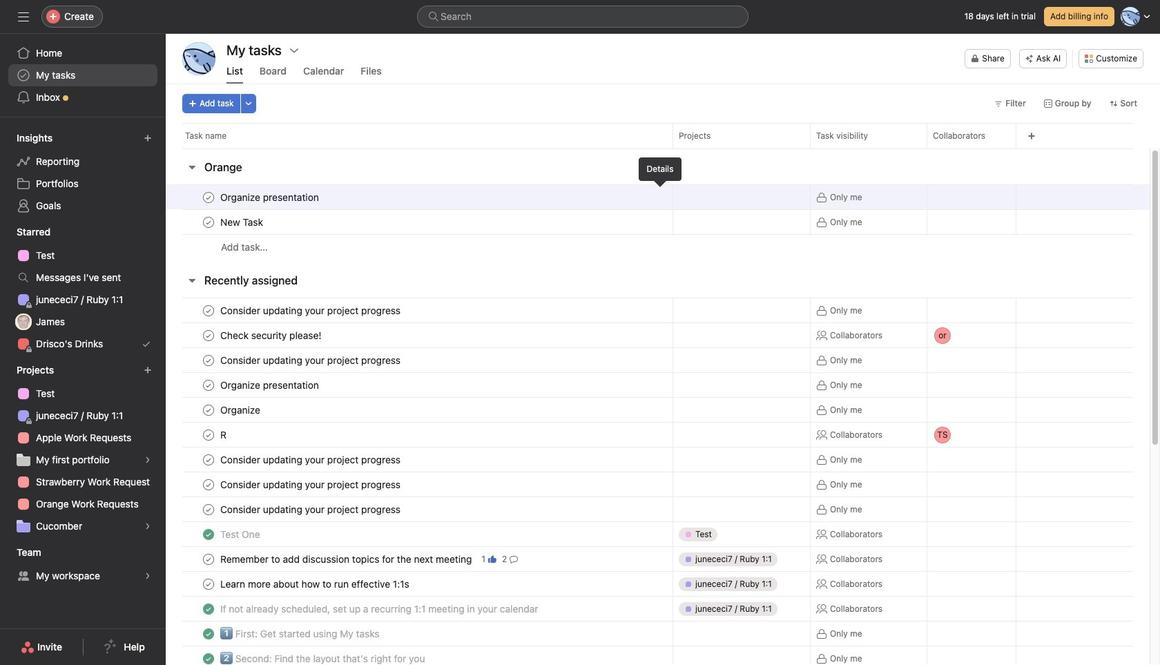 Task type: vqa. For each thing, say whether or not it's contained in the screenshot.
See details, Cucomber 'image'
yes



Task type: locate. For each thing, give the bounding box(es) containing it.
1 task name text field from the top
[[218, 428, 233, 442]]

mark complete image inside new task cell
[[200, 214, 217, 230]]

Task name text field
[[218, 428, 233, 442], [218, 478, 405, 492], [218, 577, 414, 591], [218, 602, 543, 616], [218, 652, 429, 665]]

5 task name text field from the top
[[218, 353, 405, 367]]

Completed checkbox
[[200, 626, 217, 642]]

completed checkbox up completed checkbox at left bottom
[[200, 601, 217, 617]]

2 completed image from the top
[[200, 626, 217, 642]]

8 mark complete checkbox from the top
[[200, 576, 217, 592]]

completed image down completed image
[[200, 626, 217, 642]]

1 vertical spatial completed checkbox
[[200, 601, 217, 617]]

9 mark complete image from the top
[[200, 501, 217, 518]]

6 task name text field from the top
[[218, 378, 323, 392]]

mark complete image for mark complete checkbox within learn more about how to run effective 1:1s "cell"
[[200, 576, 217, 592]]

task name text field inside organize cell
[[218, 403, 265, 417]]

task name text field for mark complete checkbox within "r" cell
[[218, 428, 233, 442]]

11 mark complete image from the top
[[200, 576, 217, 592]]

7 mark complete image from the top
[[200, 451, 217, 468]]

mark complete image inside learn more about how to run effective 1:1s "cell"
[[200, 576, 217, 592]]

mark complete image for mark complete option within the new task cell
[[200, 214, 217, 230]]

completed checkbox inside 'test one' cell
[[200, 526, 217, 543]]

view profile settings image
[[182, 42, 216, 75]]

4 mark complete checkbox from the top
[[200, 501, 217, 518]]

task name text field inside new task cell
[[218, 215, 267, 229]]

1 vertical spatial organize presentation cell
[[166, 372, 673, 398]]

mark complete image inside organize cell
[[200, 402, 217, 418]]

mark complete image
[[200, 189, 217, 206], [200, 352, 217, 369]]

mark complete image inside "r" cell
[[200, 427, 217, 443]]

mark complete checkbox inside new task cell
[[200, 214, 217, 230]]

mark complete checkbox inside check security please! cell
[[200, 327, 217, 344]]

mark complete image for fourth mark complete checkbox
[[200, 377, 217, 393]]

linked projects for new task cell
[[673, 209, 811, 235]]

organize presentation cell
[[166, 184, 673, 210], [166, 372, 673, 398]]

4 mark complete image from the top
[[200, 377, 217, 393]]

task name text field inside learn more about how to run effective 1:1s "cell"
[[218, 577, 414, 591]]

task name text field inside remember to add discussion topics for the next meeting cell
[[218, 552, 476, 566]]

2 linked projects for consider updating your project progress cell from the top
[[673, 347, 811, 373]]

see details, my first portfolio image
[[144, 456, 152, 464]]

mark complete image
[[200, 214, 217, 230], [200, 302, 217, 319], [200, 327, 217, 344], [200, 377, 217, 393], [200, 402, 217, 418], [200, 427, 217, 443], [200, 451, 217, 468], [200, 476, 217, 493], [200, 501, 217, 518], [200, 551, 217, 568], [200, 576, 217, 592]]

8 mark complete image from the top
[[200, 476, 217, 493]]

8 task name text field from the top
[[218, 453, 405, 467]]

1️⃣ first: get started using my tasks cell
[[166, 621, 673, 647]]

2 task name text field from the top
[[218, 215, 267, 229]]

3 linked projects for consider updating your project progress cell from the top
[[673, 447, 811, 473]]

mark complete checkbox inside remember to add discussion topics for the next meeting cell
[[200, 551, 217, 568]]

mark complete checkbox inside organize cell
[[200, 402, 217, 418]]

completed checkbox inside 2️⃣ second: find the layout that's right for you cell
[[200, 650, 217, 665]]

consider updating your project progress cell
[[166, 298, 673, 323], [166, 347, 673, 373], [166, 447, 673, 473], [166, 472, 673, 497], [166, 497, 673, 522]]

task name text field for fourth mark complete checkbox
[[218, 378, 323, 392]]

11 task name text field from the top
[[218, 552, 476, 566]]

task name text field for 4th mark complete option
[[218, 503, 405, 516]]

1 like. you liked this task image
[[488, 555, 497, 563]]

12 task name text field from the top
[[218, 627, 384, 641]]

6 mark complete checkbox from the top
[[200, 427, 217, 443]]

list box
[[417, 6, 749, 28]]

0 vertical spatial completed image
[[200, 526, 217, 543]]

5 mark complete image from the top
[[200, 402, 217, 418]]

4 linked projects for consider updating your project progress cell from the top
[[673, 472, 811, 497]]

3 mark complete image from the top
[[200, 327, 217, 344]]

organize presentation cell inside header orange tree grid
[[166, 184, 673, 210]]

task name text field for mark complete option within the new task cell
[[218, 215, 267, 229]]

completed image down completed checkbox at left bottom
[[200, 650, 217, 665]]

task name text field for mark complete option within the remember to add discussion topics for the next meeting cell
[[218, 552, 476, 566]]

2 mark complete image from the top
[[200, 302, 217, 319]]

0 vertical spatial organize presentation cell
[[166, 184, 673, 210]]

2️⃣ second: find the layout that's right for you cell
[[166, 646, 673, 665]]

linked projects for consider updating your project progress cell
[[673, 298, 811, 323], [673, 347, 811, 373], [673, 447, 811, 473], [673, 472, 811, 497], [673, 497, 811, 522]]

completed image inside 1️⃣ first: get started using my tasks cell
[[200, 626, 217, 642]]

add field image
[[1028, 132, 1036, 140]]

1 mark complete image from the top
[[200, 189, 217, 206]]

see details, my workspace image
[[144, 572, 152, 580]]

header orange tree grid
[[166, 184, 1150, 260]]

task name text field inside 'test one' cell
[[218, 527, 264, 541]]

linked projects for check security please! cell
[[673, 323, 811, 348]]

1 organize presentation cell from the top
[[166, 184, 673, 210]]

tooltip
[[639, 158, 682, 185]]

completed checkbox inside if not already scheduled, set up a recurring 1:1 meeting in your calendar cell
[[200, 601, 217, 617]]

new insights image
[[144, 134, 152, 142]]

2 mark complete image from the top
[[200, 352, 217, 369]]

completed checkbox down completed checkbox at left bottom
[[200, 650, 217, 665]]

6 mark complete image from the top
[[200, 427, 217, 443]]

1 task name text field from the top
[[218, 190, 323, 204]]

1 mark complete checkbox from the top
[[200, 214, 217, 230]]

1 mark complete image from the top
[[200, 214, 217, 230]]

completed image inside 'test one' cell
[[200, 526, 217, 543]]

show options image
[[289, 45, 300, 56]]

task name text field for mark complete checkbox in header orange tree grid
[[218, 190, 323, 204]]

mark complete checkbox inside learn more about how to run effective 1:1s "cell"
[[200, 576, 217, 592]]

0 vertical spatial mark complete image
[[200, 189, 217, 206]]

linked projects for r cell
[[673, 422, 811, 448]]

mark complete checkbox for check security please! cell
[[200, 327, 217, 344]]

1 completed checkbox from the top
[[200, 526, 217, 543]]

5 task name text field from the top
[[218, 652, 429, 665]]

Task name text field
[[218, 190, 323, 204], [218, 215, 267, 229], [218, 304, 405, 317], [218, 328, 326, 342], [218, 353, 405, 367], [218, 378, 323, 392], [218, 403, 265, 417], [218, 453, 405, 467], [218, 503, 405, 516], [218, 527, 264, 541], [218, 552, 476, 566], [218, 627, 384, 641]]

1 linked projects for consider updating your project progress cell from the top
[[673, 298, 811, 323]]

3 mark complete checkbox from the top
[[200, 352, 217, 369]]

3 completed checkbox from the top
[[200, 650, 217, 665]]

Completed checkbox
[[200, 526, 217, 543], [200, 601, 217, 617], [200, 650, 217, 665]]

starred element
[[0, 220, 166, 358]]

completed checkbox right the see details, cucomber icon
[[200, 526, 217, 543]]

10 task name text field from the top
[[218, 527, 264, 541]]

1 completed image from the top
[[200, 526, 217, 543]]

task name text field for mark complete option within check security please! cell
[[218, 328, 326, 342]]

1 consider updating your project progress cell from the top
[[166, 298, 673, 323]]

move tasks between sections image
[[631, 193, 640, 201]]

new task cell
[[166, 209, 673, 235]]

mark complete checkbox inside "r" cell
[[200, 427, 217, 443]]

linked projects for consider updating your project progress cell for 3rd consider updating your project progress cell from the bottom
[[673, 447, 811, 473]]

4 task name text field from the top
[[218, 602, 543, 616]]

2 completed checkbox from the top
[[200, 601, 217, 617]]

3 task name text field from the top
[[218, 304, 405, 317]]

2 mark complete checkbox from the top
[[200, 302, 217, 319]]

task name text field for seventh mark complete checkbox from the bottom of the page
[[218, 304, 405, 317]]

task name text field inside 1️⃣ first: get started using my tasks cell
[[218, 627, 384, 641]]

completed image right the see details, cucomber icon
[[200, 526, 217, 543]]

Mark complete checkbox
[[200, 189, 217, 206], [200, 302, 217, 319], [200, 352, 217, 369], [200, 377, 217, 393], [200, 402, 217, 418], [200, 427, 217, 443], [200, 476, 217, 493], [200, 576, 217, 592]]

task name text field inside 2️⃣ second: find the layout that's right for you cell
[[218, 652, 429, 665]]

2 vertical spatial completed checkbox
[[200, 650, 217, 665]]

5 consider updating your project progress cell from the top
[[166, 497, 673, 522]]

0 vertical spatial completed checkbox
[[200, 526, 217, 543]]

5 mark complete checkbox from the top
[[200, 551, 217, 568]]

mark complete image inside check security please! cell
[[200, 327, 217, 344]]

completed checkbox for task name text field inside the if not already scheduled, set up a recurring 1:1 meeting in your calendar cell
[[200, 601, 217, 617]]

1 vertical spatial mark complete image
[[200, 352, 217, 369]]

4 mark complete checkbox from the top
[[200, 377, 217, 393]]

3 task name text field from the top
[[218, 577, 414, 591]]

2 mark complete checkbox from the top
[[200, 327, 217, 344]]

completed image inside 2️⃣ second: find the layout that's right for you cell
[[200, 650, 217, 665]]

task name text field inside check security please! cell
[[218, 328, 326, 342]]

add collaborators image
[[996, 192, 1007, 203]]

task name text field inside "r" cell
[[218, 428, 233, 442]]

completed image
[[200, 601, 217, 617]]

2 vertical spatial completed image
[[200, 650, 217, 665]]

Mark complete checkbox
[[200, 214, 217, 230], [200, 327, 217, 344], [200, 451, 217, 468], [200, 501, 217, 518], [200, 551, 217, 568]]

10 mark complete image from the top
[[200, 551, 217, 568]]

row
[[166, 123, 1161, 149], [182, 148, 1134, 149], [166, 184, 1150, 210], [166, 209, 1150, 235], [166, 234, 1150, 260], [166, 298, 1150, 323], [166, 322, 1150, 349], [166, 347, 1150, 373], [166, 372, 1150, 398], [166, 397, 1150, 423], [166, 421, 1150, 449], [166, 447, 1150, 473], [166, 472, 1150, 497], [166, 497, 1150, 522], [166, 522, 1150, 547], [166, 546, 1150, 572], [166, 571, 1150, 597], [166, 596, 1150, 622], [166, 621, 1150, 647], [166, 646, 1150, 665]]

mark complete checkbox for remember to add discussion topics for the next meeting cell
[[200, 551, 217, 568]]

5 linked projects for consider updating your project progress cell from the top
[[673, 497, 811, 522]]

3 completed image from the top
[[200, 650, 217, 665]]

4 task name text field from the top
[[218, 328, 326, 342]]

1 mark complete checkbox from the top
[[200, 189, 217, 206]]

5 mark complete checkbox from the top
[[200, 402, 217, 418]]

1 vertical spatial completed image
[[200, 626, 217, 642]]

task name text field for mark complete checkbox within learn more about how to run effective 1:1s "cell"
[[218, 577, 414, 591]]

teams element
[[0, 540, 166, 590]]

completed checkbox for task name text box inside 'test one' cell
[[200, 526, 217, 543]]

2 task name text field from the top
[[218, 478, 405, 492]]

9 task name text field from the top
[[218, 503, 405, 516]]

completed image
[[200, 526, 217, 543], [200, 626, 217, 642], [200, 650, 217, 665]]

7 task name text field from the top
[[218, 403, 265, 417]]



Task type: describe. For each thing, give the bounding box(es) containing it.
mark complete image for 3rd mark complete checkbox
[[200, 352, 217, 369]]

7 mark complete checkbox from the top
[[200, 476, 217, 493]]

3 mark complete checkbox from the top
[[200, 451, 217, 468]]

mark complete image for mark complete checkbox within "r" cell
[[200, 427, 217, 443]]

linked projects for organize cell
[[673, 397, 811, 423]]

r cell
[[166, 422, 673, 448]]

header recently assigned tree grid
[[166, 298, 1150, 665]]

completed image for 'test one' cell
[[200, 526, 217, 543]]

linked projects for consider updating your project progress cell for second consider updating your project progress cell from the bottom of the header recently assigned tree grid
[[673, 472, 811, 497]]

mark complete image for mark complete checkbox in organize cell
[[200, 402, 217, 418]]

collapse task list for this group image
[[187, 162, 198, 173]]

see details, cucomber image
[[144, 522, 152, 531]]

mark complete image for mark complete option within the remember to add discussion topics for the next meeting cell
[[200, 551, 217, 568]]

global element
[[0, 34, 166, 117]]

3 consider updating your project progress cell from the top
[[166, 447, 673, 473]]

task name text field for 3rd mark complete checkbox
[[218, 353, 405, 367]]

mark complete image for seventh mark complete checkbox from the bottom of the page
[[200, 302, 217, 319]]

check security please! cell
[[166, 323, 673, 348]]

new project or portfolio image
[[144, 366, 152, 374]]

more actions image
[[244, 99, 253, 108]]

linked projects for consider updating your project progress cell for first consider updating your project progress cell from the bottom of the header recently assigned tree grid
[[673, 497, 811, 522]]

completed checkbox for task name text field within 2️⃣ second: find the layout that's right for you cell
[[200, 650, 217, 665]]

completed image for 2️⃣ second: find the layout that's right for you cell
[[200, 650, 217, 665]]

completed image for 1️⃣ first: get started using my tasks cell
[[200, 626, 217, 642]]

linked projects for consider updating your project progress cell for 2nd consider updating your project progress cell from the top
[[673, 347, 811, 373]]

2 consider updating your project progress cell from the top
[[166, 347, 673, 373]]

mark complete image for third mark complete option from the bottom of the page
[[200, 451, 217, 468]]

mark complete checkbox inside header orange tree grid
[[200, 189, 217, 206]]

mark complete checkbox for new task cell
[[200, 214, 217, 230]]

task name text field for mark complete checkbox in organize cell
[[218, 403, 265, 417]]

if not already scheduled, set up a recurring 1:1 meeting in your calendar cell
[[166, 596, 673, 622]]

2 comments image
[[510, 555, 518, 563]]

2 organize presentation cell from the top
[[166, 372, 673, 398]]

collapse task list for this group image
[[187, 275, 198, 286]]

task name text field for 7th mark complete checkbox
[[218, 478, 405, 492]]

linked projects for 1️⃣ first: get started using my tasks cell
[[673, 621, 811, 647]]

insights element
[[0, 126, 166, 220]]

remember to add discussion topics for the next meeting cell
[[166, 546, 673, 572]]

mark complete image for 7th mark complete checkbox
[[200, 476, 217, 493]]

linked projects for 2️⃣ second: find the layout that's right for you cell
[[673, 646, 811, 665]]

task name text field for third mark complete option from the bottom of the page
[[218, 453, 405, 467]]

test one cell
[[166, 522, 673, 547]]

linked projects for organize presentation cell
[[673, 372, 811, 398]]

mark complete image for mark complete checkbox in header orange tree grid
[[200, 189, 217, 206]]

task name text field for completed checkbox at left bottom
[[218, 627, 384, 641]]

hide sidebar image
[[18, 11, 29, 22]]

learn more about how to run effective 1:1s cell
[[166, 571, 673, 597]]

task name text field inside if not already scheduled, set up a recurring 1:1 meeting in your calendar cell
[[218, 602, 543, 616]]

details image
[[656, 193, 665, 201]]

linked projects for consider updating your project progress cell for fifth consider updating your project progress cell from the bottom of the header recently assigned tree grid
[[673, 298, 811, 323]]

4 consider updating your project progress cell from the top
[[166, 472, 673, 497]]

mark complete image for mark complete option within check security please! cell
[[200, 327, 217, 344]]

organize cell
[[166, 397, 673, 423]]

mark complete image for 4th mark complete option
[[200, 501, 217, 518]]

projects element
[[0, 358, 166, 540]]



